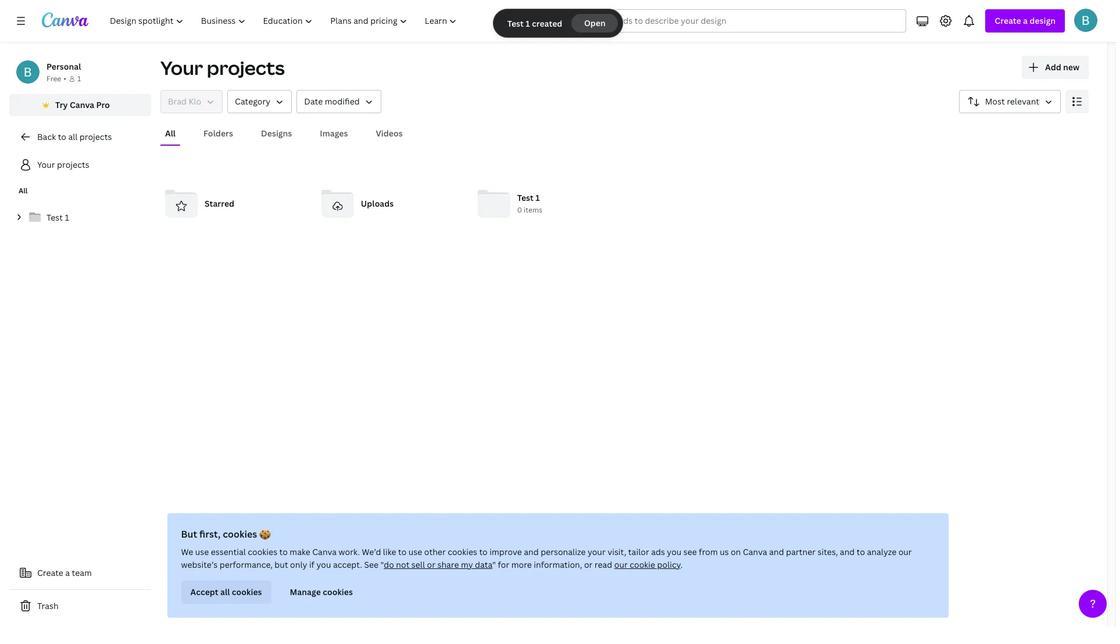 Task type: locate. For each thing, give the bounding box(es) containing it.
but
[[181, 528, 197, 541]]

1 inside 'link'
[[65, 212, 69, 223]]

our
[[899, 547, 912, 558], [615, 560, 628, 571]]

our down the visit,
[[615, 560, 628, 571]]

and
[[524, 547, 539, 558], [770, 547, 784, 558], [840, 547, 855, 558]]

cookies down the performance,
[[232, 587, 262, 598]]

1 inside test 1 0 items
[[536, 193, 540, 204]]

your projects
[[160, 55, 285, 80], [37, 159, 89, 170]]

category
[[235, 96, 270, 107]]

1 inside status
[[526, 18, 530, 29]]

None search field
[[558, 9, 907, 33]]

pro
[[96, 99, 110, 110]]

and up the do not sell or share my data " for more information, or read our cookie policy .
[[524, 547, 539, 558]]

our right analyze
[[899, 547, 912, 558]]

items
[[524, 205, 542, 215]]

create inside create a design "dropdown button"
[[995, 15, 1021, 26]]

trash link
[[9, 595, 151, 619]]

a inside button
[[65, 568, 70, 579]]

you up policy
[[667, 547, 682, 558]]

starred link
[[160, 183, 307, 225]]

1 for test 1 created
[[526, 18, 530, 29]]

not
[[396, 560, 410, 571]]

create left the 'team' at the left bottom of the page
[[37, 568, 63, 579]]

canva up if
[[313, 547, 337, 558]]

0 vertical spatial a
[[1023, 15, 1028, 26]]

0 horizontal spatial and
[[524, 547, 539, 558]]

our cookie policy link
[[615, 560, 681, 571]]

your projects up the 'klo'
[[160, 55, 285, 80]]

0 horizontal spatial canva
[[70, 99, 94, 110]]

and right sites,
[[840, 547, 855, 558]]

0 vertical spatial your
[[160, 55, 203, 80]]

0 vertical spatial you
[[667, 547, 682, 558]]

analyze
[[867, 547, 897, 558]]

do not sell or share my data " for more information, or read our cookie policy .
[[384, 560, 683, 571]]

or right sell at the left of page
[[427, 560, 436, 571]]

2 use from the left
[[409, 547, 423, 558]]

use up website's
[[196, 547, 209, 558]]

and left partner
[[770, 547, 784, 558]]

1 " from the left
[[381, 560, 384, 571]]

to inside back to all projects link
[[58, 131, 66, 142]]

2 vertical spatial test
[[47, 212, 63, 223]]

your
[[160, 55, 203, 80], [37, 159, 55, 170]]

do not sell or share my data link
[[384, 560, 493, 571]]

1 horizontal spatial all
[[221, 587, 230, 598]]

or
[[427, 560, 436, 571], [585, 560, 593, 571]]

0 horizontal spatial a
[[65, 568, 70, 579]]

0 horizontal spatial "
[[381, 560, 384, 571]]

only
[[290, 560, 308, 571]]

"
[[381, 560, 384, 571], [493, 560, 496, 571]]

1 down your projects link
[[65, 212, 69, 223]]

2 horizontal spatial canva
[[743, 547, 768, 558]]

for
[[498, 560, 510, 571]]

1 vertical spatial create
[[37, 568, 63, 579]]

projects up category
[[207, 55, 285, 80]]

a left design
[[1023, 15, 1028, 26]]

canva right try
[[70, 99, 94, 110]]

projects down 'back to all projects'
[[57, 159, 89, 170]]

canva inside button
[[70, 99, 94, 110]]

status
[[493, 9, 623, 37]]

1 horizontal spatial your projects
[[160, 55, 285, 80]]

1 vertical spatial a
[[65, 568, 70, 579]]

videos
[[376, 128, 403, 139]]

2 vertical spatial projects
[[57, 159, 89, 170]]

folders
[[204, 128, 233, 139]]

see
[[365, 560, 379, 571]]

your down the back
[[37, 159, 55, 170]]

brad klo image
[[1074, 9, 1098, 32]]

images button
[[315, 123, 353, 145]]

create inside create a team button
[[37, 568, 63, 579]]

folders button
[[199, 123, 238, 145]]

performance,
[[220, 560, 273, 571]]

try canva pro button
[[9, 94, 151, 116]]

0 horizontal spatial or
[[427, 560, 436, 571]]

improve
[[490, 547, 522, 558]]

your projects link
[[9, 153, 151, 177]]

top level navigation element
[[102, 9, 467, 33]]

" left for
[[493, 560, 496, 571]]

cookie
[[630, 560, 656, 571]]

test inside 'link'
[[47, 212, 63, 223]]

back to all projects
[[37, 131, 112, 142]]

all right the accept
[[221, 587, 230, 598]]

1 vertical spatial you
[[317, 560, 331, 571]]

a
[[1023, 15, 1028, 26], [65, 568, 70, 579]]

1 horizontal spatial or
[[585, 560, 593, 571]]

test inside test 1 0 items
[[517, 193, 534, 204]]

website's
[[181, 560, 218, 571]]

1 horizontal spatial "
[[493, 560, 496, 571]]

essential
[[211, 547, 246, 558]]

test 1 created
[[507, 18, 562, 29]]

1 vertical spatial all
[[19, 186, 28, 196]]

1 vertical spatial test
[[517, 193, 534, 204]]

" inside we use essential cookies to make canva work. we'd like to use other cookies to improve and personalize your visit, tailor ads you see from us on canva and partner sites, and to analyze our website's performance, but only if you accept. see "
[[381, 560, 384, 571]]

all right the back
[[68, 131, 78, 142]]

1 horizontal spatial your
[[160, 55, 203, 80]]

cookies
[[223, 528, 257, 541], [248, 547, 278, 558], [448, 547, 478, 558], [232, 587, 262, 598], [323, 587, 353, 598]]

status containing open
[[493, 9, 623, 37]]

Category button
[[227, 90, 292, 113]]

try canva pro
[[55, 99, 110, 110]]

1 horizontal spatial use
[[409, 547, 423, 558]]

or left read on the right of the page
[[585, 560, 593, 571]]

but first, cookies 🍪 dialog
[[167, 514, 949, 619]]

test inside status
[[507, 18, 524, 29]]

1 vertical spatial your projects
[[37, 159, 89, 170]]

0 horizontal spatial create
[[37, 568, 63, 579]]

1 horizontal spatial a
[[1023, 15, 1028, 26]]

0 horizontal spatial our
[[615, 560, 628, 571]]

on
[[731, 547, 741, 558]]

1 vertical spatial your
[[37, 159, 55, 170]]

create left design
[[995, 15, 1021, 26]]

0 horizontal spatial all
[[68, 131, 78, 142]]

see
[[684, 547, 697, 558]]

0 horizontal spatial all
[[19, 186, 28, 196]]

accept
[[191, 587, 219, 598]]

a left the 'team' at the left bottom of the page
[[65, 568, 70, 579]]

projects
[[207, 55, 285, 80], [80, 131, 112, 142], [57, 159, 89, 170]]

" right see
[[381, 560, 384, 571]]

2 and from the left
[[770, 547, 784, 558]]

from
[[699, 547, 718, 558]]

create a design
[[995, 15, 1056, 26]]

add new
[[1045, 62, 1080, 73]]

1 horizontal spatial and
[[770, 547, 784, 558]]

0 horizontal spatial your projects
[[37, 159, 89, 170]]

all inside back to all projects link
[[68, 131, 78, 142]]

personalize
[[541, 547, 586, 558]]

your up brad klo
[[160, 55, 203, 80]]

if
[[310, 560, 315, 571]]

canva right on at right bottom
[[743, 547, 768, 558]]

cookies down accept.
[[323, 587, 353, 598]]

0 horizontal spatial your
[[37, 159, 55, 170]]

data
[[475, 560, 493, 571]]

free
[[47, 74, 61, 84]]

partner
[[786, 547, 816, 558]]

1 up items
[[536, 193, 540, 204]]

🍪
[[260, 528, 271, 541]]

manage cookies button
[[281, 581, 362, 605]]

0 vertical spatial create
[[995, 15, 1021, 26]]

you right if
[[317, 560, 331, 571]]

all
[[165, 128, 176, 139], [19, 186, 28, 196]]

2 horizontal spatial and
[[840, 547, 855, 558]]

your projects down 'back to all projects'
[[37, 159, 89, 170]]

klo
[[189, 96, 201, 107]]

cookies up the my
[[448, 547, 478, 558]]

1 horizontal spatial create
[[995, 15, 1021, 26]]

1 for test 1 0 items
[[536, 193, 540, 204]]

use up sell at the left of page
[[409, 547, 423, 558]]

0 vertical spatial all
[[68, 131, 78, 142]]

to left analyze
[[857, 547, 865, 558]]

more
[[512, 560, 532, 571]]

1 horizontal spatial our
[[899, 547, 912, 558]]

0 horizontal spatial use
[[196, 547, 209, 558]]

accept all cookies button
[[181, 581, 272, 605]]

1 horizontal spatial all
[[165, 128, 176, 139]]

canva
[[70, 99, 94, 110], [313, 547, 337, 558], [743, 547, 768, 558]]

a inside "dropdown button"
[[1023, 15, 1028, 26]]

your
[[588, 547, 606, 558]]

0 vertical spatial all
[[165, 128, 176, 139]]

to right the back
[[58, 131, 66, 142]]

Sort by button
[[959, 90, 1061, 113]]

1 left created
[[526, 18, 530, 29]]

0 vertical spatial test
[[507, 18, 524, 29]]

cookies down 🍪
[[248, 547, 278, 558]]

use
[[196, 547, 209, 558], [409, 547, 423, 558]]

1 vertical spatial all
[[221, 587, 230, 598]]

projects up your projects link
[[80, 131, 112, 142]]

cookies inside button
[[323, 587, 353, 598]]

0 vertical spatial our
[[899, 547, 912, 558]]

uploads
[[361, 198, 394, 209]]

starred
[[205, 198, 234, 209]]

you
[[667, 547, 682, 558], [317, 560, 331, 571]]



Task type: vqa. For each thing, say whether or not it's contained in the screenshot.
file
no



Task type: describe. For each thing, give the bounding box(es) containing it.
•
[[64, 74, 66, 84]]

sell
[[412, 560, 425, 571]]

videos button
[[371, 123, 407, 145]]

cookies inside button
[[232, 587, 262, 598]]

to up data
[[480, 547, 488, 558]]

0 horizontal spatial you
[[317, 560, 331, 571]]

team
[[72, 568, 92, 579]]

policy
[[658, 560, 681, 571]]

1 horizontal spatial canva
[[313, 547, 337, 558]]

we use essential cookies to make canva work. we'd like to use other cookies to improve and personalize your visit, tailor ads you see from us on canva and partner sites, and to analyze our website's performance, but only if you accept. see "
[[181, 547, 912, 571]]

test for test 1 0 items
[[517, 193, 534, 204]]

Date modified button
[[297, 90, 381, 113]]

0 vertical spatial projects
[[207, 55, 285, 80]]

accept.
[[333, 560, 363, 571]]

test for test 1
[[47, 212, 63, 223]]

manage
[[290, 587, 321, 598]]

create a design button
[[986, 9, 1065, 33]]

add
[[1045, 62, 1061, 73]]

trash
[[37, 601, 58, 612]]

information,
[[534, 560, 583, 571]]

test 1 link
[[9, 206, 151, 230]]

most relevant
[[985, 96, 1039, 107]]

create a team
[[37, 568, 92, 579]]

brad klo
[[168, 96, 201, 107]]

accept all cookies
[[191, 587, 262, 598]]

1 for test 1
[[65, 212, 69, 223]]

test 1
[[47, 212, 69, 223]]

we
[[181, 547, 194, 558]]

all inside 'button'
[[165, 128, 176, 139]]

1 use from the left
[[196, 547, 209, 558]]

but
[[275, 560, 288, 571]]

personal
[[47, 61, 81, 72]]

2 " from the left
[[493, 560, 496, 571]]

sites,
[[818, 547, 838, 558]]

relevant
[[1007, 96, 1039, 107]]

try
[[55, 99, 68, 110]]

add new button
[[1022, 56, 1089, 79]]

1 and from the left
[[524, 547, 539, 558]]

but first, cookies 🍪
[[181, 528, 271, 541]]

to up the but
[[280, 547, 288, 558]]

work.
[[339, 547, 360, 558]]

read
[[595, 560, 613, 571]]

open button
[[572, 14, 618, 33]]

0
[[517, 205, 522, 215]]

all inside accept all cookies button
[[221, 587, 230, 598]]

brad
[[168, 96, 187, 107]]

3 and from the left
[[840, 547, 855, 558]]

create for create a team
[[37, 568, 63, 579]]

new
[[1063, 62, 1080, 73]]

Owner button
[[160, 90, 223, 113]]

test for test 1 created
[[507, 18, 524, 29]]

us
[[720, 547, 729, 558]]

0 vertical spatial your projects
[[160, 55, 285, 80]]

.
[[681, 560, 683, 571]]

back to all projects link
[[9, 126, 151, 149]]

images
[[320, 128, 348, 139]]

create for create a design
[[995, 15, 1021, 26]]

tailor
[[629, 547, 650, 558]]

a for design
[[1023, 15, 1028, 26]]

we'd
[[362, 547, 381, 558]]

cookies up essential
[[223, 528, 257, 541]]

create a team button
[[9, 562, 151, 585]]

free •
[[47, 74, 66, 84]]

created
[[532, 18, 562, 29]]

modified
[[325, 96, 360, 107]]

designs button
[[256, 123, 297, 145]]

1 horizontal spatial you
[[667, 547, 682, 558]]

do
[[384, 560, 394, 571]]

1 vertical spatial projects
[[80, 131, 112, 142]]

uploads link
[[317, 183, 464, 225]]

1 or from the left
[[427, 560, 436, 571]]

manage cookies
[[290, 587, 353, 598]]

share
[[438, 560, 459, 571]]

date modified
[[304, 96, 360, 107]]

test 1 0 items
[[517, 193, 542, 215]]

our inside we use essential cookies to make canva work. we'd like to use other cookies to improve and personalize your visit, tailor ads you see from us on canva and partner sites, and to analyze our website's performance, but only if you accept. see "
[[899, 547, 912, 558]]

ads
[[652, 547, 665, 558]]

date
[[304, 96, 323, 107]]

all button
[[160, 123, 180, 145]]

make
[[290, 547, 311, 558]]

designs
[[261, 128, 292, 139]]

to right like
[[399, 547, 407, 558]]

open
[[584, 17, 606, 28]]

1 vertical spatial our
[[615, 560, 628, 571]]

1 right •
[[77, 74, 81, 84]]

Search search field
[[581, 10, 883, 32]]

like
[[383, 547, 397, 558]]

2 or from the left
[[585, 560, 593, 571]]

design
[[1030, 15, 1056, 26]]

first,
[[200, 528, 221, 541]]

back
[[37, 131, 56, 142]]

visit,
[[608, 547, 627, 558]]

other
[[425, 547, 446, 558]]

a for team
[[65, 568, 70, 579]]

most
[[985, 96, 1005, 107]]



